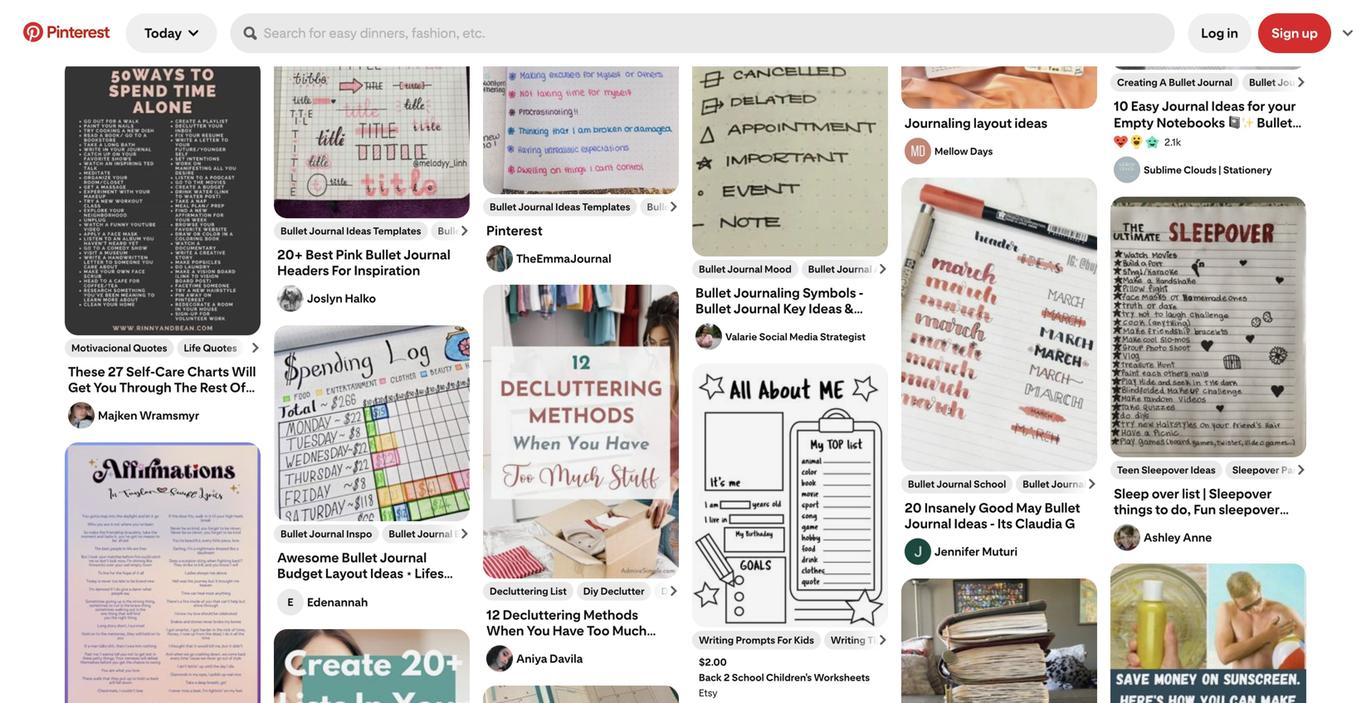 Task type: locate. For each thing, give the bounding box(es) containing it.
writing left tips
[[831, 634, 866, 647]]

bullet journal inspo link
[[1023, 478, 1115, 490], [281, 528, 372, 540]]

2 horizontal spatial scroll image
[[1297, 465, 1307, 475]]

ideas left ⋆
[[370, 566, 404, 582]]

0 horizontal spatial scroll image
[[460, 529, 470, 539]]

bullet journal ideas templates link up pink
[[281, 225, 421, 237]]

1 horizontal spatial writing
[[831, 634, 866, 647]]

0 vertical spatial bullet journal ideas templates link
[[490, 201, 631, 213]]

bullet journal budget
[[389, 528, 489, 540]]

bullet journal inspo up awesome
[[281, 528, 372, 540]]

0 horizontal spatial budget
[[277, 566, 323, 582]]

1 vertical spatial for
[[778, 634, 792, 647]]

1 horizontal spatial bullet journal ideas templates link
[[490, 201, 631, 213]]

0 horizontal spatial bullet journal ideas templates
[[281, 225, 421, 237]]

jennifer muturi link
[[935, 545, 1095, 559]]

prompts
[[736, 634, 776, 647]]

📓✨
[[1228, 115, 1255, 131]]

this
[[68, 396, 93, 412]]

awesome bullet journal budget layout ideas ⋆ lifes carousel
[[277, 550, 444, 598]]

prices may vary. this colorful and trendy metal wall art contains affirmations of taylor's lyrics. add a positive touch to your life with this ts wall art that will add color to both your walls and your soul! spice up your room with this beautifully designed wall sign poster for the swiftie in your life! get inspired every day! the quotes from taylor's lyrics to inspire you every day. hope they empowered you with a deep sense of reassurance that these wishful words from taylor will become your r pop music lyrics, song lyrics, taylor swift songs, taylor swift lyrics, positive thoughts, positive quotes, affirmation quotes, wisdom quotes, libra quotes zodiac image
[[65, 443, 261, 703]]

1 writing from the left
[[699, 634, 734, 647]]

-
[[859, 285, 864, 301], [991, 516, 995, 532]]

1 horizontal spatial templates
[[583, 201, 631, 213]]

theemmajournal
[[517, 252, 612, 266]]

|
[[1219, 164, 1222, 176]]

ideas inside awesome bullet journal budget layout ideas ⋆ lifes carousel
[[370, 566, 404, 582]]

sublime clouds | stationery image
[[1115, 157, 1141, 183]]

annie.grehan image
[[68, 19, 95, 45]]

1 horizontal spatial school
[[974, 478, 1007, 490]]

scroll image for bullet journaling symbols - bullet journal key ideas & examples
[[879, 264, 889, 274]]

majken wramsmyr link
[[98, 409, 257, 423]]

quotes for motivacional quotes
[[133, 342, 167, 354]]

days
[[971, 145, 994, 157]]

templates up 20+ best pink bullet journal headers for inspiration button
[[373, 225, 421, 237]]

- right &
[[859, 285, 864, 301]]

bullet journal inspo, bullet journal budget, bullet journal simple, bullet journal ideas templates, creating a bullet journal, bullet journal design ideas, bullet journal aesthetic, bullet journal notebook, bullet journal spread image
[[274, 326, 470, 522]]

writing up "$2.00"
[[699, 634, 734, 647]]

1 vertical spatial pinterest
[[487, 223, 543, 239]]

lifes
[[415, 566, 444, 582]]

&
[[845, 301, 854, 317]]

may
[[1017, 500, 1043, 516]]

- inside bullet journaling symbols - bullet journal key ideas & examples
[[859, 285, 864, 301]]

pinterest right pinterest icon at the left
[[47, 22, 109, 42]]

scroll image for 12 decluttering methods when you have too much stuff
[[669, 586, 679, 596]]

life quotes
[[184, 342, 237, 354]]

journaling
[[905, 115, 972, 131], [734, 285, 800, 301]]

1 vertical spatial school
[[732, 672, 765, 684]]

1 horizontal spatial pinterest button
[[487, 223, 676, 239]]

bullet journal aesthetic link
[[809, 263, 920, 275]]

sublime clouds | stationery button
[[1115, 157, 1304, 183], [1144, 164, 1304, 176]]

1 quotes from the left
[[133, 342, 167, 354]]

sleepover left party
[[1233, 464, 1280, 476]]

majken wramsmyr
[[98, 409, 199, 423]]

etsy
[[699, 687, 718, 699]]

decluttering up 12
[[490, 585, 549, 598]]

layout
[[974, 115, 1013, 131]]

0 vertical spatial scroll image
[[1297, 465, 1307, 475]]

1 vertical spatial pinterest button
[[487, 223, 676, 239]]

1 horizontal spatial journaling
[[905, 115, 972, 131]]

scroll image
[[1297, 77, 1307, 87], [669, 202, 679, 212], [460, 226, 470, 236], [879, 264, 889, 274], [251, 343, 261, 353], [1088, 479, 1098, 489], [879, 635, 889, 645]]

1 horizontal spatial you
[[527, 623, 550, 639]]

you up aniya
[[527, 623, 550, 639]]

1 vertical spatial scroll image
[[460, 529, 470, 539]]

0 vertical spatial inspo
[[1089, 478, 1115, 490]]

you right get
[[93, 380, 117, 396]]

inspo up tykatesmomma image
[[1089, 478, 1115, 490]]

1 vertical spatial -
[[991, 516, 995, 532]]

pinterest
[[47, 22, 109, 42], [487, 223, 543, 239]]

1 vertical spatial bullet journal inspo
[[281, 528, 372, 540]]

school up good
[[974, 478, 1007, 490]]

0 horizontal spatial for
[[332, 263, 352, 279]]

ideas left &
[[809, 301, 843, 317]]

jennifer
[[935, 545, 980, 559]]

valarie social media strategist button
[[696, 323, 885, 350], [726, 331, 885, 343]]

notebooks
[[1157, 115, 1226, 131]]

you inside these 27 self-care charts will get you through the rest of this week
[[93, 380, 117, 396]]

log in
[[1202, 25, 1239, 41]]

1 vertical spatial inspo
[[346, 528, 372, 540]]

scroll image for awesome bullet journal budget layout ideas ⋆ lifes carousel
[[460, 529, 470, 539]]

0 horizontal spatial bullet journal inspo
[[281, 528, 372, 540]]

decluttering down decluttering list link
[[503, 608, 581, 623]]

scroll image
[[1297, 465, 1307, 475], [460, 529, 470, 539], [669, 586, 679, 596]]

Search text field
[[264, 13, 1169, 53]]

0 vertical spatial pinterest
[[47, 22, 109, 42]]

journal inside bullet journaling symbols - bullet journal key ideas & examples
[[734, 301, 781, 317]]

rest
[[200, 380, 227, 396]]

scroll image for these 27 self-care charts will get you through the rest of this week
[[251, 343, 261, 353]]

pinterest up theemmajournal09 'icon'
[[487, 223, 543, 239]]

0 vertical spatial budget
[[455, 528, 489, 540]]

decluttering inside 12 decluttering methods when you have too much stuff
[[503, 608, 581, 623]]

log in button
[[1189, 13, 1252, 53]]

writing
[[699, 634, 734, 647], [831, 634, 866, 647]]

0 horizontal spatial journaling
[[734, 285, 800, 301]]

0 vertical spatial you
[[93, 380, 117, 396]]

for up joslyn halko
[[332, 263, 352, 279]]

through
[[119, 380, 172, 396]]

bullet journal inspo up g
[[1023, 478, 1115, 490]]

journal
[[1198, 76, 1233, 88], [1279, 76, 1314, 88], [1163, 98, 1210, 114], [1115, 132, 1161, 147], [1115, 147, 1161, 163], [519, 201, 554, 213], [309, 225, 345, 237], [404, 247, 451, 263], [728, 263, 763, 275], [837, 263, 873, 275], [734, 301, 781, 317], [937, 478, 972, 490], [1052, 478, 1087, 490], [905, 516, 952, 532], [309, 528, 345, 540], [418, 528, 453, 540], [380, 550, 427, 566]]

paper
[[1316, 76, 1343, 88]]

up
[[1303, 25, 1319, 41]]

1 vertical spatial bullet journal ideas templates
[[281, 225, 421, 237]]

too
[[587, 623, 610, 639]]

quotes up self-
[[133, 342, 167, 354]]

1 vertical spatial bullet journal ideas templates link
[[281, 225, 421, 237]]

12 decluttering methods when you have too much stuff
[[487, 608, 647, 655]]

0 horizontal spatial school
[[732, 672, 765, 684]]

quotes up the "charts"
[[203, 342, 237, 354]]

bullet journal mood, bullet journal aesthetic, bullet journal lettering ideas, bullet journal doodles, bullet journal ideas pages, journal lists, bullet journal legend, lined notebook journal ideas, study notes ideas notebooks image
[[693, 0, 889, 257]]

journaling up mellow
[[905, 115, 972, 131]]

stationery
[[1224, 164, 1273, 176]]

1 vertical spatial bullet journal inspo link
[[281, 528, 372, 540]]

bullet journaling symbols - bullet journal key ideas & examples
[[696, 285, 864, 333]]

$2.00 back 2 school children's worksheets etsy
[[699, 656, 870, 699]]

worksheets
[[814, 672, 870, 684]]

sign up
[[1272, 25, 1319, 41]]

i never knew that it would be so easy to make your own sunscreen! not only is it super simple to make but it's good for your skin and won't harm the environment. totally a winner in my books! strong quotes, true quotes, investing money, saving money, bedroom planner, diy sunscreen, bedroom pop design, funky short hair, food artists image
[[1111, 564, 1307, 703]]

1 vertical spatial decluttering
[[503, 608, 581, 623]]

self-
[[126, 364, 155, 380]]

bullet journal ideas templates for pinterest
[[490, 201, 631, 213]]

0 vertical spatial bullet journal inspo
[[1023, 478, 1115, 490]]

1 vertical spatial budget
[[277, 566, 323, 582]]

bullet journal inspo
[[1023, 478, 1115, 490], [281, 528, 372, 540]]

2 vertical spatial scroll image
[[669, 586, 679, 596]]

social
[[760, 331, 788, 343]]

wramsmyr
[[140, 409, 199, 423]]

0 vertical spatial pinterest button
[[13, 22, 119, 44]]

for left kids
[[778, 634, 792, 647]]

0 horizontal spatial quotes
[[133, 342, 167, 354]]

0 vertical spatial templates
[[583, 201, 631, 213]]

ashley
[[1144, 531, 1181, 545]]

inspo
[[1089, 478, 1115, 490], [346, 528, 372, 540]]

1 horizontal spatial -
[[991, 516, 995, 532]]

2 quotes from the left
[[203, 342, 237, 354]]

theemmajournal09 image
[[487, 245, 513, 272]]

0 horizontal spatial -
[[859, 285, 864, 301]]

edenannah link
[[307, 595, 467, 610]]

1 horizontal spatial bullet journal inspo link
[[1023, 478, 1115, 490]]

school right 2
[[732, 672, 765, 684]]

0 horizontal spatial templates
[[373, 225, 421, 237]]

decluttering
[[490, 585, 549, 598], [503, 608, 581, 623]]

0 vertical spatial journaling
[[905, 115, 972, 131]]

sublime
[[1144, 164, 1183, 176]]

journaling down mood
[[734, 285, 800, 301]]

bullet journal ideas templates link
[[490, 201, 631, 213], [281, 225, 421, 237]]

0 vertical spatial school
[[974, 478, 1007, 490]]

1 vertical spatial templates
[[373, 225, 421, 237]]

- left "its" at the bottom of the page
[[991, 516, 995, 532]]

sleepover
[[1142, 464, 1189, 476], [1233, 464, 1280, 476]]

these 27 self-care charts will get you through the rest of this week
[[68, 364, 256, 412]]

27
[[108, 364, 123, 380]]

0 horizontal spatial bullet journal inspo link
[[281, 528, 372, 540]]

bullet journal ideas templates up theemmajournal
[[490, 201, 631, 213]]

bullet journal inspo link up awesome
[[281, 528, 372, 540]]

1 horizontal spatial pinterest
[[487, 223, 543, 239]]

scroll image for 20+ best pink bullet journal headers for inspiration
[[460, 226, 470, 236]]

$2.00
[[699, 656, 727, 669]]

0 vertical spatial -
[[859, 285, 864, 301]]

carousel
[[277, 583, 333, 598]]

care
[[155, 364, 185, 380]]

1 vertical spatial journaling
[[734, 285, 800, 301]]

20 insanely good may bullet journal ideas - its claudia g bullet journal school, bullet journal inspo, bullet journal doodles, bullet journal headers, journal fonts, bullet journal banner, bullet journal aesthetic, bullet journal notebook, bullet journal lettering ideas image
[[902, 178, 1098, 472]]

10
[[1115, 98, 1129, 114]]

0 horizontal spatial bullet journal ideas templates link
[[281, 225, 421, 237]]

edenannah
[[307, 595, 368, 610]]

aniya davila
[[517, 652, 583, 666]]

best
[[306, 247, 333, 263]]

sofiawramsmyr image
[[68, 402, 95, 429]]

school
[[974, 478, 1007, 490], [732, 672, 765, 684]]

creative
[[1204, 132, 1256, 147]]

1 horizontal spatial sleepover
[[1233, 464, 1280, 476]]

bullet journal mood link
[[699, 263, 792, 275]]

sleepover right teen
[[1142, 464, 1189, 476]]

ideas up the jennifer muturi
[[955, 516, 988, 532]]

0 vertical spatial bullet journal ideas templates
[[490, 201, 631, 213]]

add drawings, stickers, washi to your journal to add more dynamic in your journal spreads image
[[902, 0, 1098, 109]]

valarie social media strategist image
[[696, 323, 723, 350]]

1 vertical spatial you
[[527, 623, 550, 639]]

1 horizontal spatial quotes
[[203, 342, 237, 354]]

davila
[[550, 652, 583, 666]]

2.1k
[[1165, 136, 1182, 148]]

templates for pinterest
[[583, 201, 631, 213]]

declutter
[[601, 585, 645, 598]]

bullet inside "20+ best pink bullet journal headers for inspiration"
[[366, 247, 401, 263]]

1 horizontal spatial bullet journal ideas templates
[[490, 201, 631, 213]]

ashley anne button
[[1111, 480, 1307, 551]]

inspo up awesome bullet journal budget layout ideas ⋆ lifes carousel
[[346, 528, 372, 540]]

quotes
[[133, 342, 167, 354], [203, 342, 237, 354]]

0 horizontal spatial inspo
[[346, 528, 372, 540]]

1 horizontal spatial inspo
[[1089, 478, 1115, 490]]

creating
[[1118, 76, 1158, 88]]

templates up theemmajournal link
[[583, 201, 631, 213]]

annie.grehan button
[[65, 0, 261, 45], [65, 9, 261, 45], [68, 19, 257, 45], [98, 26, 257, 38]]

journal inside "20+ best pink bullet journal headers for inspiration"
[[404, 247, 451, 263]]

bullet journal inspo link up g
[[1023, 478, 1115, 490]]

bullet journal for beginners, journal fonts, bullet journal how to start a, bullet journal hacks, bullet journal writing, bullet journal layout, bullet journal ideas pages, journal planner, journal pages image
[[483, 686, 679, 703]]

0 horizontal spatial you
[[93, 380, 117, 396]]

ideas up 📓✨
[[1212, 98, 1246, 114]]

0 horizontal spatial writing
[[699, 634, 734, 647]]

bullet journal ideas templates up pink
[[281, 225, 421, 237]]

bullet journal ideas templates link up theemmajournal
[[490, 201, 631, 213]]

1 horizontal spatial budget
[[455, 528, 489, 540]]

0 vertical spatial for
[[332, 263, 352, 279]]

2 writing from the left
[[831, 634, 866, 647]]

tips
[[868, 634, 888, 647]]

1 horizontal spatial scroll image
[[669, 586, 679, 596]]

0 horizontal spatial sleepover
[[1142, 464, 1189, 476]]

1 horizontal spatial for
[[778, 634, 792, 647]]

teen sleepover ideas, sleepover party games, things to do at a sleepover, crazy things to do with friends, fun things to do, sleepover essentials, sleepover birthday parties, airplane essentials, ideas for sleepovers image
[[1111, 197, 1307, 458]]

ideas inside 20 insanely good may bullet journal ideas - its claudia g
[[955, 516, 988, 532]]



Task type: describe. For each thing, give the bounding box(es) containing it.
bullet journal ideas templates for 20+ best pink bullet journal headers for inspiration
[[281, 225, 421, 237]]

headers
[[277, 263, 329, 279]]

empty
[[1115, 115, 1155, 131]]

ideas inside 10 easy journal ideas for your empty notebooks 📓✨ bullet journal ideas, creative journal
[[1212, 98, 1246, 114]]

mellow days image
[[905, 138, 932, 164]]

aniya davila link
[[517, 652, 676, 666]]

in
[[1228, 25, 1239, 41]]

1 sleepover from the left
[[1142, 464, 1189, 476]]

muturi
[[983, 545, 1018, 559]]

search icon image
[[244, 27, 257, 40]]

bullet journal aesthetic
[[809, 263, 920, 275]]

life
[[184, 342, 201, 354]]

bullet inside awesome bullet journal budget layout ideas ⋆ lifes carousel
[[342, 550, 378, 566]]

sleepover party games
[[1233, 464, 1342, 476]]

diy declutter link
[[584, 585, 645, 598]]

bullet journal ideas templates link for pinterest
[[490, 201, 631, 213]]

joslynhalko image
[[277, 285, 304, 312]]

0 vertical spatial bullet journal inspo link
[[1023, 478, 1115, 490]]

sign
[[1272, 25, 1300, 41]]

symbols
[[803, 285, 857, 301]]

creating a bullet journal, bullet journal paper, self care bullet journal, bullet journal notebook, diy journal, scrapbook journal, junk journal, creative journal, bullet journal mood tracker ideas image
[[1111, 0, 1307, 70]]

joslyn
[[307, 292, 343, 306]]

decluttering list link
[[490, 585, 567, 598]]

you inside 12 decluttering methods when you have too much stuff
[[527, 623, 550, 639]]

2
[[724, 672, 730, 684]]

writing for writing tips
[[831, 634, 866, 647]]

1 horizontal spatial bullet journal inspo
[[1023, 478, 1115, 490]]

party
[[1282, 464, 1307, 476]]

motivacional quotes, life quotes, positive self affirmations, positive quotes, positive habits, self care bullet journal, vie motivation, productive things to do, boredom cure image
[[65, 59, 261, 337]]

for inside "20+ best pink bullet journal headers for inspiration"
[[332, 263, 352, 279]]

scroll image for 10 easy journal ideas for your empty notebooks 📓✨ bullet journal ideas, creative journal
[[1297, 77, 1307, 87]]

school inside $2.00 back 2 school children's worksheets etsy
[[732, 672, 765, 684]]

awesome bullet journal budget layout ideas ⋆ lifes carousel button
[[277, 550, 467, 598]]

bullet journal budget link
[[389, 528, 489, 540]]

much
[[613, 623, 647, 639]]

inspiration
[[354, 263, 420, 279]]

writing for writing prompts for kids
[[699, 634, 734, 647]]

20+ best pink bullet journal headers for inspiration button
[[277, 247, 467, 279]]

bullet journal ideas templates link for 20+ best pink bullet journal headers for inspiration
[[281, 225, 421, 237]]

scroll image for pinterest
[[669, 202, 679, 212]]

key
[[784, 301, 807, 317]]

of
[[230, 380, 246, 396]]

children's
[[767, 672, 812, 684]]

strategist
[[820, 331, 866, 343]]

- inside 20 insanely good may bullet journal ideas - its claudia g
[[991, 516, 995, 532]]

get
[[68, 380, 91, 396]]

inspo for topmost bullet journal inspo link
[[1089, 478, 1115, 490]]

journal inside 20 insanely good may bullet journal ideas - its claudia g
[[905, 516, 952, 532]]

quotes for life quotes
[[203, 342, 237, 354]]

pink
[[336, 247, 363, 263]]

will
[[232, 364, 256, 380]]

aesthetic
[[874, 263, 920, 275]]

20+ best pink bullet journal headers for inspiration
[[277, 247, 451, 279]]

decluttering list
[[490, 585, 567, 598]]

scroll image for 20 insanely good may bullet journal ideas - its claudia g
[[1088, 479, 1098, 489]]

methods
[[584, 608, 639, 623]]

ideas up pink
[[346, 225, 371, 237]]

"adorable back to school \" all about me \" digital downloads to print and have the kiddos complete. the set includes five different prints ready to be downloaded and printed right from your home." writing prompts for kids, writing tips, writing a book, creative writing, bullet journal mood tracker ideas, bullet journal ideas pages, bullet journal for kids, journal pages printable, kids journal image
[[693, 364, 889, 628]]

today
[[145, 25, 182, 41]]

its
[[998, 516, 1013, 532]]

media
[[790, 331, 819, 343]]

week
[[96, 396, 132, 412]]

bullet journal ideas templates, bullet journal mood tracker ideas, bullet journal design ideas, bullet journal lettering ideas, bullet journal ideas pages, bullet journal prompts, journal pages, creating a bullet journal, bullet journal paper image
[[483, 0, 679, 194]]

decluttering list, diy declutter, declutter your life, organize, easy house cleaning, cleaning organizing, organizing ideas, coupons for free items, mission possible image
[[483, 285, 679, 579]]

20 insanely good may bullet journal ideas - its claudia g
[[905, 500, 1081, 532]]

sleepover party games link
[[1233, 464, 1342, 476]]

12 decluttering methods when you have too much stuff button
[[487, 608, 676, 655]]

bullet journal school
[[909, 478, 1007, 490]]

motivacional quotes link
[[71, 342, 167, 354]]

ashley anne link
[[1144, 531, 1304, 545]]

your
[[1269, 98, 1297, 114]]

pinterest image
[[23, 22, 43, 42]]

etsy button
[[699, 687, 882, 699]]

sign up button
[[1259, 13, 1332, 53]]

for
[[1248, 98, 1266, 114]]

journaling inside bullet journaling symbols - bullet journal key ideas & examples
[[734, 285, 800, 301]]

templates for 20+ best pink bullet journal headers for inspiration
[[373, 225, 421, 237]]

valarie
[[726, 331, 758, 343]]

awesome
[[277, 550, 339, 566]]

bullet inside 20 insanely good may bullet journal ideas - its claudia g
[[1045, 500, 1081, 516]]

jennifermuturi15 image
[[905, 539, 932, 565]]

bullet journal school link
[[909, 478, 1007, 490]]

valarie social media strategist
[[726, 331, 866, 343]]

journal lists, life journal, journal writing prompts, bullet journal writing, gratitude journal, social anxiety, stress and anxiety, journal questions, writing lists image
[[274, 630, 470, 703]]

ideas up ashley anne button
[[1191, 464, 1216, 476]]

annie.grehan
[[98, 26, 159, 38]]

stuff
[[487, 639, 518, 655]]

today button
[[126, 13, 217, 53]]

looking for the perfect header / title to start off your pink themed bullet journal spreads?! check out these super fun header inspiration spreads to get ideas from! #bujo #bujoheader #bulletjournal #bulletjournalideas bullet journal ideas templates, bullet journal headers, bullet journal mood tracker ideas, bullet journal paper, bullet journal design ideas, bullet journal aesthetic, bullet journal notebook, bullet journal school, bullet journal lettering ideas image
[[274, 0, 470, 218]]

0 horizontal spatial pinterest button
[[13, 22, 119, 44]]

layout
[[325, 566, 368, 582]]

10 easy journal ideas for your empty notebooks 📓✨ bullet journal ideas, creative journal button
[[1115, 98, 1304, 163]]

planner bag, diy planner notebook, hobonichi planner, hobonichi cousin, hobonichi techo, planner layout, plan planner, erin condren life planner, planner paper image
[[902, 579, 1098, 703]]

budget inside awesome bullet journal budget layout ideas ⋆ lifes carousel
[[277, 566, 323, 582]]

20+
[[277, 247, 303, 263]]

joslyn halko
[[307, 292, 376, 306]]

0 vertical spatial decluttering
[[490, 585, 549, 598]]

ideas up theemmajournal
[[556, 201, 581, 213]]

g
[[1066, 516, 1076, 532]]

bullet inside 10 easy journal ideas for your empty notebooks 📓✨ bullet journal ideas, creative journal
[[1258, 115, 1293, 131]]

12
[[487, 608, 500, 623]]

ideas inside bullet journaling symbols - bullet journal key ideas & examples
[[809, 301, 843, 317]]

creating a bullet journal link
[[1118, 76, 1233, 88]]

insanely
[[925, 500, 977, 516]]

joslyn halko link
[[307, 292, 467, 306]]

motivacional
[[71, 342, 131, 354]]

log
[[1202, 25, 1225, 41]]

edenannah image
[[277, 589, 304, 616]]

back 2 school children's worksheets button
[[699, 672, 882, 684]]

journaling layout ideas button
[[905, 115, 1095, 131]]

jennifer muturi
[[935, 545, 1018, 559]]

halko
[[345, 292, 376, 306]]

writing tips
[[831, 634, 888, 647]]

aniya
[[517, 652, 548, 666]]

2 sleepover from the left
[[1233, 464, 1280, 476]]

diy declutter
[[584, 585, 645, 598]]

prprincess6 image
[[487, 646, 513, 672]]

majken
[[98, 409, 137, 423]]

games
[[1309, 464, 1342, 476]]

10 easy journal ideas for your empty notebooks 📓✨ bullet journal ideas, creative journal
[[1115, 98, 1297, 163]]

bullet journal mood
[[699, 263, 792, 275]]

kids
[[794, 634, 815, 647]]

life quotes link
[[184, 342, 237, 354]]

teen sleepover ideas
[[1118, 464, 1216, 476]]

tykatesmomma image
[[1115, 524, 1141, 551]]

0 horizontal spatial pinterest
[[47, 22, 109, 42]]

inspo for leftmost bullet journal inspo link
[[346, 528, 372, 540]]

journal inside awesome bullet journal budget layout ideas ⋆ lifes carousel
[[380, 550, 427, 566]]



Task type: vqa. For each thing, say whether or not it's contained in the screenshot.
This contains an image of: Pokeball Switch Cartridge Case 3D Printed at the right of the page
no



